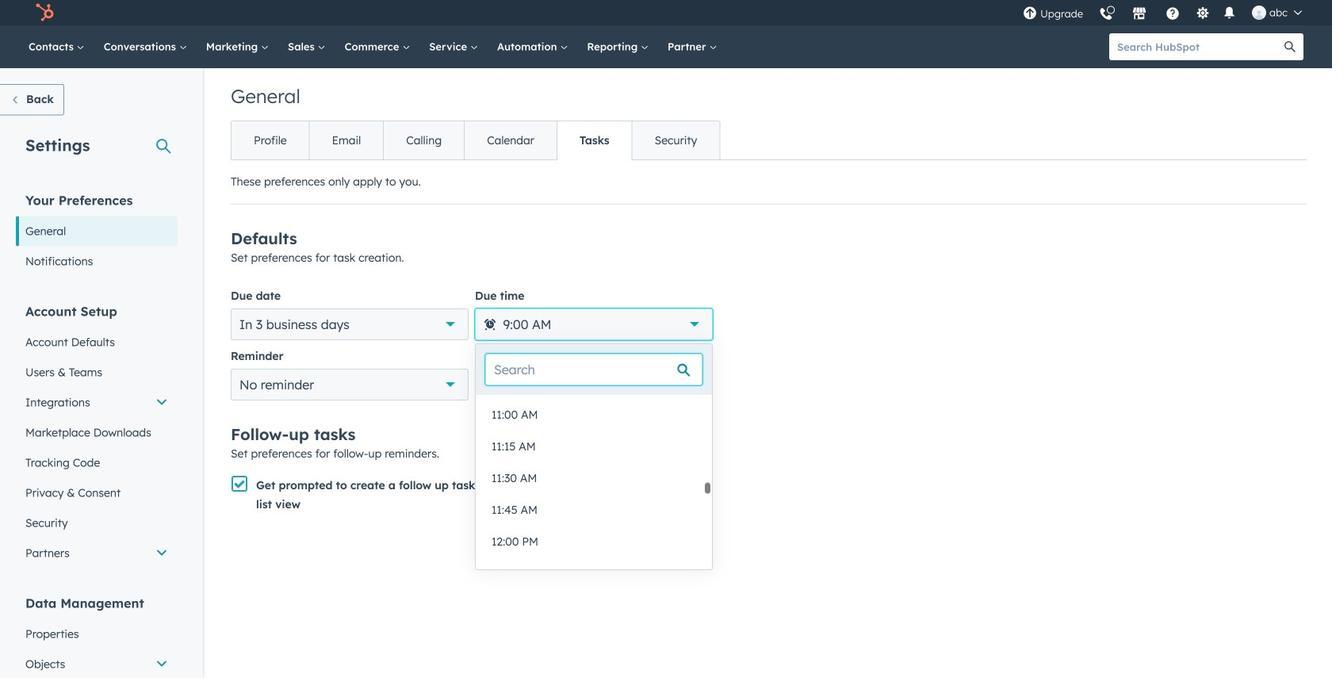Task type: vqa. For each thing, say whether or not it's contained in the screenshot.
contacts most recently created by source Element
no



Task type: locate. For each thing, give the bounding box(es) containing it.
menu
[[1016, 0, 1314, 25]]

your preferences element
[[16, 192, 178, 277]]

navigation
[[231, 121, 721, 160]]

grid grid
[[476, 367, 712, 590]]

marketplaces image
[[1133, 7, 1147, 21]]

Search HubSpot search field
[[1110, 33, 1277, 60]]



Task type: describe. For each thing, give the bounding box(es) containing it.
gary orlando image
[[1253, 6, 1267, 20]]

data management element
[[16, 595, 178, 678]]

account setup element
[[16, 303, 178, 568]]

Search search field
[[486, 354, 703, 386]]



